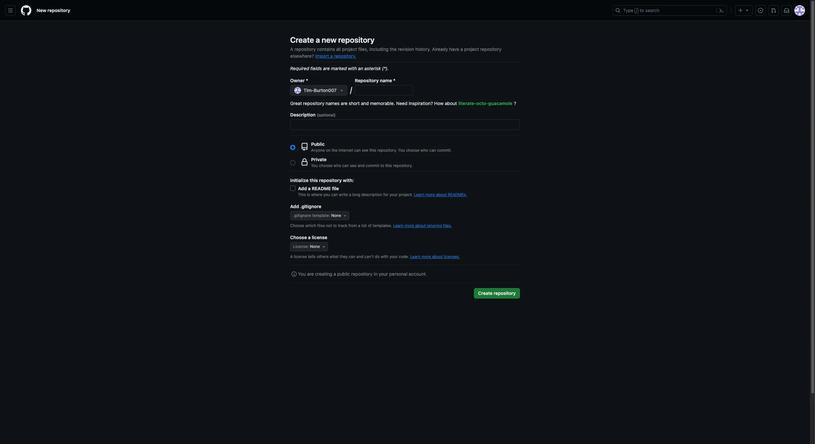 Task type: locate. For each thing, give the bounding box(es) containing it.
1 horizontal spatial who
[[421, 148, 428, 153]]

great repository names are short and memorable. need inspiration? how about literate-octo-guacamole ?
[[290, 101, 516, 106]]

0 horizontal spatial with
[[348, 66, 357, 71]]

0 horizontal spatial this
[[310, 178, 318, 183]]

more left ignoring
[[405, 223, 414, 228]]

1 vertical spatial see
[[350, 163, 357, 168]]

internet
[[339, 148, 353, 153]]

project
[[342, 46, 357, 52], [464, 46, 479, 52]]

1 horizontal spatial you
[[311, 163, 318, 168]]

2 * from the left
[[393, 78, 395, 83]]

anyone
[[311, 148, 325, 153]]

add for add .gitignore
[[290, 204, 299, 209]]

0 horizontal spatial none
[[310, 244, 320, 249]]

repo image
[[301, 143, 308, 151]]

repository. inside private you choose who can see and commit to this repository.
[[393, 163, 413, 168]]

a down contains
[[330, 53, 333, 59]]

1 vertical spatial are
[[341, 101, 347, 106]]

:
[[329, 213, 330, 218], [308, 244, 309, 249]]

0 horizontal spatial license
[[294, 254, 307, 259]]

can up with:
[[342, 163, 349, 168]]

learn right code. at the bottom of page
[[410, 254, 421, 259]]

add
[[298, 186, 307, 191], [290, 204, 299, 209]]

: up not
[[329, 213, 330, 218]]

with right do
[[381, 254, 388, 259]]

private
[[311, 157, 327, 162]]

2 vertical spatial learn
[[410, 254, 421, 259]]

triangle down image right plus icon on the top of page
[[745, 8, 750, 13]]

can right they
[[349, 254, 355, 259]]

/ right the type
[[635, 8, 638, 13]]

1 horizontal spatial to
[[380, 163, 384, 168]]

Private radio
[[290, 160, 295, 165]]

see up with:
[[350, 163, 357, 168]]

license down files
[[312, 235, 327, 240]]

1 vertical spatial a
[[290, 254, 293, 259]]

1 vertical spatial repository.
[[377, 148, 397, 153]]

license down license
[[294, 254, 307, 259]]

/ inside the type / to search
[[635, 8, 638, 13]]

this up readme
[[310, 178, 318, 183]]

.gitignore down add .gitignore at the left top of the page
[[293, 213, 311, 218]]

the left revision
[[390, 46, 397, 52]]

1 horizontal spatial create
[[478, 291, 493, 296]]

sc 9kayk9 0 image
[[292, 272, 297, 277]]

and inside private you choose who can see and commit to this repository.
[[358, 163, 365, 168]]

1 vertical spatial none
[[310, 244, 320, 249]]

1 vertical spatial more
[[405, 223, 414, 228]]

commit.
[[437, 148, 452, 153]]

triangle down image
[[745, 8, 750, 13], [321, 244, 326, 249]]

a right have
[[460, 46, 463, 52]]

public
[[337, 271, 350, 277]]

who inside public anyone on the internet can see this repository. you choose who can commit.
[[421, 148, 428, 153]]

0 vertical spatial triangle down image
[[339, 88, 344, 93]]

1 choose from the top
[[290, 223, 304, 228]]

are left short at left top
[[341, 101, 347, 106]]

what
[[330, 254, 339, 259]]

2 a from the top
[[290, 254, 293, 259]]

2 vertical spatial repository.
[[393, 163, 413, 168]]

see inside private you choose who can see and commit to this repository.
[[350, 163, 357, 168]]

2 vertical spatial your
[[379, 271, 388, 277]]

choose inside private you choose who can see and commit to this repository.
[[319, 163, 332, 168]]

octo-
[[476, 101, 488, 106]]

1 vertical spatial the
[[332, 148, 338, 153]]

to right not
[[333, 223, 337, 228]]

1 horizontal spatial /
[[635, 8, 638, 13]]

and right short at left top
[[361, 101, 369, 106]]

about left the 'readmes.'
[[436, 192, 447, 197]]

to left 'search'
[[640, 8, 644, 13]]

a
[[316, 35, 320, 44], [460, 46, 463, 52], [330, 53, 333, 59], [308, 186, 311, 191], [349, 192, 351, 197], [358, 223, 360, 228], [308, 235, 311, 240], [333, 271, 336, 277]]

Public radio
[[290, 145, 295, 150]]

you down private
[[311, 163, 318, 168]]

0 vertical spatial choose
[[406, 148, 419, 153]]

new
[[322, 35, 337, 44]]

add down this
[[290, 204, 299, 209]]

history.
[[415, 46, 431, 52]]

and left can't
[[357, 254, 363, 259]]

* right name on the top left
[[393, 78, 395, 83]]

1 horizontal spatial *
[[393, 78, 395, 83]]

0 vertical spatial a
[[290, 46, 293, 52]]

1 horizontal spatial project
[[464, 46, 479, 52]]

2 vertical spatial you
[[298, 271, 306, 277]]

templates.
[[373, 223, 392, 228]]

more right project.
[[425, 192, 435, 197]]

triangle down image inside tim-burton007 popup button
[[339, 88, 344, 93]]

0 vertical spatial learn
[[414, 192, 424, 197]]

0 horizontal spatial *
[[306, 78, 308, 83]]

who down internet
[[334, 163, 341, 168]]

1 horizontal spatial this
[[370, 148, 376, 153]]

choose left which
[[290, 223, 304, 228]]

1 horizontal spatial are
[[323, 66, 330, 71]]

0 vertical spatial your
[[390, 192, 398, 197]]

to right commit
[[380, 163, 384, 168]]

readmes.
[[448, 192, 467, 197]]

are
[[323, 66, 330, 71], [341, 101, 347, 106], [307, 271, 314, 277]]

2 horizontal spatial you
[[398, 148, 405, 153]]

homepage image
[[21, 5, 31, 16]]

more up account.
[[422, 254, 431, 259]]

a left new
[[316, 35, 320, 44]]

can inside add a readme file this is where you can write a long description for your project. learn more about readmes.
[[331, 192, 338, 197]]

repository. up commit
[[377, 148, 397, 153]]

0 vertical spatial and
[[361, 101, 369, 106]]

0 horizontal spatial the
[[332, 148, 338, 153]]

who inside private you choose who can see and commit to this repository.
[[334, 163, 341, 168]]

0 horizontal spatial see
[[350, 163, 357, 168]]

repository inside 'already have a project repository elsewhere?'
[[480, 46, 502, 52]]

2 choose from the top
[[290, 235, 307, 240]]

already have a project repository elsewhere?
[[290, 46, 502, 59]]

about
[[445, 101, 457, 106], [436, 192, 447, 197], [415, 223, 426, 228], [432, 254, 443, 259]]

choose
[[290, 223, 304, 228], [290, 235, 307, 240]]

import a repository. link
[[315, 53, 356, 59]]

your right for
[[390, 192, 398, 197]]

you are creating a public repository in your personal account.
[[298, 271, 427, 277]]

/ up short at left top
[[350, 85, 352, 94]]

have
[[449, 46, 459, 52]]

to inside private you choose who can see and commit to this repository.
[[380, 163, 384, 168]]

you right "sc 9kayk9 0" 'icon'
[[298, 271, 306, 277]]

1 vertical spatial to
[[380, 163, 384, 168]]

commit
[[366, 163, 379, 168]]

and
[[361, 101, 369, 106], [358, 163, 365, 168], [357, 254, 363, 259]]

1 horizontal spatial triangle down image
[[745, 8, 750, 13]]

1 vertical spatial this
[[385, 163, 392, 168]]

this
[[370, 148, 376, 153], [385, 163, 392, 168], [310, 178, 318, 183]]

0 vertical spatial to
[[640, 8, 644, 13]]

0 horizontal spatial choose
[[319, 163, 332, 168]]

1 horizontal spatial the
[[390, 46, 397, 52]]

license : none
[[293, 244, 320, 249]]

triangle down image
[[339, 88, 344, 93], [342, 213, 348, 218]]

triangle down image up others
[[321, 244, 326, 249]]

you down description text box
[[398, 148, 405, 153]]

add inside add a readme file this is where you can write a long description for your project. learn more about readmes.
[[298, 186, 307, 191]]

your right in
[[379, 271, 388, 277]]

0 vertical spatial choose
[[290, 223, 304, 228]]

1 horizontal spatial see
[[362, 148, 368, 153]]

marked
[[331, 66, 347, 71]]

can't
[[365, 254, 374, 259]]

this up commit
[[370, 148, 376, 153]]

2 project from the left
[[464, 46, 479, 52]]

1 vertical spatial choose
[[290, 235, 307, 240]]

others
[[317, 254, 329, 259]]

1 vertical spatial /
[[350, 85, 352, 94]]

name
[[380, 78, 392, 83]]

the right 'on'
[[332, 148, 338, 153]]

1 vertical spatial who
[[334, 163, 341, 168]]

learn more about ignoring files. link
[[393, 223, 452, 228]]

who left commit.
[[421, 148, 428, 153]]

0 vertical spatial create
[[290, 35, 314, 44]]

0 vertical spatial /
[[635, 8, 638, 13]]

0 vertical spatial see
[[362, 148, 368, 153]]

1 vertical spatial triangle down image
[[342, 213, 348, 218]]

* right owner
[[306, 78, 308, 83]]

0 vertical spatial more
[[425, 192, 435, 197]]

project right 'all'
[[342, 46, 357, 52]]

import
[[315, 53, 329, 59]]

0 vertical spatial :
[[329, 213, 330, 218]]

files
[[317, 223, 325, 228]]

Description text field
[[291, 120, 520, 130]]

with left the an
[[348, 66, 357, 71]]

about inside add a readme file this is where you can write a long description for your project. learn more about readmes.
[[436, 192, 447, 197]]

0 vertical spatial you
[[398, 148, 405, 153]]

your left code. at the bottom of page
[[390, 254, 398, 259]]

: down choose a license
[[308, 244, 309, 249]]

*
[[306, 78, 308, 83], [393, 78, 395, 83]]

choose down description text box
[[406, 148, 419, 153]]

1 vertical spatial create
[[478, 291, 493, 296]]

create inside button
[[478, 291, 493, 296]]

a inside 'already have a project repository elsewhere?'
[[460, 46, 463, 52]]

0 horizontal spatial are
[[307, 271, 314, 277]]

choose down private
[[319, 163, 332, 168]]

choose for choose a license
[[290, 235, 307, 240]]

repository
[[47, 8, 70, 13], [338, 35, 375, 44], [294, 46, 316, 52], [480, 46, 502, 52], [303, 101, 324, 106], [319, 178, 342, 183], [351, 271, 373, 277], [494, 291, 516, 296]]

0 vertical spatial this
[[370, 148, 376, 153]]

see up private you choose who can see and commit to this repository.
[[362, 148, 368, 153]]

a up license : none
[[308, 235, 311, 240]]

choose
[[406, 148, 419, 153], [319, 163, 332, 168]]

choose a license
[[290, 235, 327, 240]]

a for a repository contains all project files, including the revision history.
[[290, 46, 293, 52]]

1 a from the top
[[290, 46, 293, 52]]

see
[[362, 148, 368, 153], [350, 163, 357, 168]]

2 vertical spatial and
[[357, 254, 363, 259]]

create for create repository
[[478, 291, 493, 296]]

None text field
[[355, 86, 413, 95]]

and left commit
[[358, 163, 365, 168]]

choose up license
[[290, 235, 307, 240]]

choose which files not to track from a list of templates. learn more about ignoring files.
[[290, 223, 452, 228]]

long
[[352, 192, 360, 197]]

learn right project.
[[414, 192, 424, 197]]

great
[[290, 101, 302, 106]]

license
[[312, 235, 327, 240], [294, 254, 307, 259]]

project right have
[[464, 46, 479, 52]]

add .gitignore
[[290, 204, 321, 209]]

see inside public anyone on the internet can see this repository. you choose who can commit.
[[362, 148, 368, 153]]

2 horizontal spatial are
[[341, 101, 347, 106]]

tim-burton007
[[304, 87, 337, 93]]

this inside public anyone on the internet can see this repository. you choose who can commit.
[[370, 148, 376, 153]]

1 vertical spatial and
[[358, 163, 365, 168]]

need
[[396, 101, 407, 106]]

triangle down image up names at the top of the page
[[339, 88, 344, 93]]

add up this
[[298, 186, 307, 191]]

can
[[354, 148, 361, 153], [429, 148, 436, 153], [342, 163, 349, 168], [331, 192, 338, 197], [349, 254, 355, 259]]

1 horizontal spatial license
[[312, 235, 327, 240]]

0 vertical spatial license
[[312, 235, 327, 240]]

a repository contains all project files, including the revision history.
[[290, 46, 431, 52]]

0 vertical spatial triangle down image
[[745, 8, 750, 13]]

with
[[348, 66, 357, 71], [381, 254, 388, 259]]

1 * from the left
[[306, 78, 308, 83]]

more
[[425, 192, 435, 197], [405, 223, 414, 228], [422, 254, 431, 259]]

short
[[349, 101, 360, 106]]

repository. down 'all'
[[334, 53, 356, 59]]

1 vertical spatial add
[[290, 204, 299, 209]]

1 vertical spatial triangle down image
[[321, 244, 326, 249]]

learn right templates.
[[393, 223, 404, 228]]

1 horizontal spatial none
[[331, 213, 341, 218]]

learn
[[414, 192, 424, 197], [393, 223, 404, 228], [410, 254, 421, 259]]

a left public at the bottom of the page
[[333, 271, 336, 277]]

repository. down public anyone on the internet can see this repository. you choose who can commit.
[[393, 163, 413, 168]]

1 vertical spatial with
[[381, 254, 388, 259]]

2 horizontal spatial this
[[385, 163, 392, 168]]

do
[[375, 254, 380, 259]]

inspiration?
[[409, 101, 433, 106]]

none up tells
[[310, 244, 320, 249]]

are left 'creating'
[[307, 271, 314, 277]]

initialize
[[290, 178, 309, 183]]

can down file on the left of page
[[331, 192, 338, 197]]

0 horizontal spatial :
[[308, 244, 309, 249]]

a up "sc 9kayk9 0" 'icon'
[[290, 254, 293, 259]]

account.
[[409, 271, 427, 277]]

1 vertical spatial choose
[[319, 163, 332, 168]]

0 horizontal spatial create
[[290, 35, 314, 44]]

about left ignoring
[[415, 223, 426, 228]]

this inside private you choose who can see and commit to this repository.
[[385, 163, 392, 168]]

1 horizontal spatial choose
[[406, 148, 419, 153]]

a up elsewhere?
[[290, 46, 293, 52]]

required fields are marked with an asterisk (*).
[[290, 66, 389, 71]]

this right commit
[[385, 163, 392, 168]]

a for a license tells others what they can and can't do with your code. learn more about licenses.
[[290, 254, 293, 259]]

asterisk
[[364, 66, 381, 71]]

.gitignore up .gitignore template : none
[[300, 204, 321, 209]]

1 vertical spatial you
[[311, 163, 318, 168]]

triangle down image up 'track'
[[342, 213, 348, 218]]

0 vertical spatial add
[[298, 186, 307, 191]]

0 vertical spatial who
[[421, 148, 428, 153]]

can inside private you choose who can see and commit to this repository.
[[342, 163, 349, 168]]

public
[[311, 141, 325, 147]]

none up 'track'
[[331, 213, 341, 218]]

0 horizontal spatial /
[[350, 85, 352, 94]]

0 horizontal spatial project
[[342, 46, 357, 52]]

0 horizontal spatial who
[[334, 163, 341, 168]]

choose for choose which files not to track from a list of templates. learn more about ignoring files.
[[290, 223, 304, 228]]

are right fields on the top left of page
[[323, 66, 330, 71]]

0 horizontal spatial to
[[333, 223, 337, 228]]

your
[[390, 192, 398, 197], [390, 254, 398, 259], [379, 271, 388, 277]]

0 vertical spatial the
[[390, 46, 397, 52]]

choose inside public anyone on the internet can see this repository. you choose who can commit.
[[406, 148, 419, 153]]

you
[[398, 148, 405, 153], [311, 163, 318, 168], [298, 271, 306, 277]]

owner
[[290, 78, 305, 83]]

Add a README file checkbox
[[290, 186, 295, 191]]



Task type: describe. For each thing, give the bounding box(es) containing it.
add for add a readme file this is where you can write a long description for your project. learn more about readmes.
[[298, 186, 307, 191]]

a up is
[[308, 186, 311, 191]]

files,
[[358, 46, 368, 52]]

0 vertical spatial are
[[323, 66, 330, 71]]

from
[[348, 223, 357, 228]]

can left commit.
[[429, 148, 436, 153]]

ignoring
[[427, 223, 442, 228]]

repository inside button
[[494, 291, 516, 296]]

(optional)
[[317, 113, 336, 118]]

create a new repository
[[290, 35, 375, 44]]

you inside private you choose who can see and commit to this repository.
[[311, 163, 318, 168]]

repository. inside public anyone on the internet can see this repository. you choose who can commit.
[[377, 148, 397, 153]]

0 vertical spatial none
[[331, 213, 341, 218]]

1 horizontal spatial :
[[329, 213, 330, 218]]

which
[[305, 223, 316, 228]]

an
[[358, 66, 363, 71]]

owner *
[[290, 78, 308, 83]]

command palette image
[[719, 8, 724, 13]]

1 project from the left
[[342, 46, 357, 52]]

license
[[293, 244, 308, 249]]

new
[[37, 8, 46, 13]]

with:
[[343, 178, 354, 183]]

0 horizontal spatial you
[[298, 271, 306, 277]]

(*).
[[382, 66, 389, 71]]

description (optional)
[[290, 112, 336, 118]]

create for create a new repository
[[290, 35, 314, 44]]

all
[[336, 46, 341, 52]]

memorable.
[[370, 101, 395, 106]]

2 horizontal spatial to
[[640, 8, 644, 13]]

template
[[312, 213, 329, 218]]

0 vertical spatial with
[[348, 66, 357, 71]]

you
[[323, 192, 330, 197]]

on
[[326, 148, 331, 153]]

repository name *
[[355, 78, 395, 83]]

?
[[514, 101, 516, 106]]

1 vertical spatial .gitignore
[[293, 213, 311, 218]]

a left long
[[349, 192, 351, 197]]

the inside public anyone on the internet can see this repository. you choose who can commit.
[[332, 148, 338, 153]]

burton007
[[314, 87, 337, 93]]

licenses.
[[444, 254, 460, 259]]

1 vertical spatial learn
[[393, 223, 404, 228]]

required
[[290, 66, 309, 71]]

add a readme file this is where you can write a long description for your project. learn more about readmes.
[[298, 186, 467, 197]]

.gitignore template : none
[[293, 213, 341, 218]]

for
[[383, 192, 388, 197]]

personal
[[389, 271, 407, 277]]

revision
[[398, 46, 414, 52]]

where
[[311, 192, 322, 197]]

lock image
[[301, 158, 308, 166]]

issue opened image
[[758, 8, 763, 13]]

project inside 'already have a project repository elsewhere?'
[[464, 46, 479, 52]]

literate-octo-guacamole button
[[458, 98, 513, 109]]

description
[[290, 112, 316, 118]]

can right internet
[[354, 148, 361, 153]]

tim-burton007 button
[[290, 85, 347, 96]]

your inside add a readme file this is where you can write a long description for your project. learn more about readmes.
[[390, 192, 398, 197]]

search
[[645, 8, 659, 13]]

contains
[[317, 46, 335, 52]]

private you choose who can see and commit to this repository.
[[311, 157, 413, 168]]

1 vertical spatial :
[[308, 244, 309, 249]]

learn more about licenses. link
[[410, 254, 460, 259]]

more inside add a readme file this is where you can write a long description for your project. learn more about readmes.
[[425, 192, 435, 197]]

track
[[338, 223, 347, 228]]

list
[[361, 223, 367, 228]]

file
[[332, 186, 339, 191]]

1 horizontal spatial with
[[381, 254, 388, 259]]

create repository button
[[474, 288, 520, 299]]

how
[[434, 101, 444, 106]]

learn inside add a readme file this is where you can write a long description for your project. learn more about readmes.
[[414, 192, 424, 197]]

git pull request image
[[771, 8, 776, 13]]

in
[[374, 271, 378, 277]]

about right how
[[445, 101, 457, 106]]

plus image
[[738, 8, 743, 13]]

0 vertical spatial .gitignore
[[300, 204, 321, 209]]

2 vertical spatial are
[[307, 271, 314, 277]]

code.
[[399, 254, 409, 259]]

initialize this repository with:
[[290, 178, 354, 183]]

fields
[[310, 66, 322, 71]]

import a repository.
[[315, 53, 356, 59]]

about left licenses.
[[432, 254, 443, 259]]

tim-
[[304, 87, 314, 93]]

elsewhere?
[[290, 53, 314, 59]]

files.
[[443, 223, 452, 228]]

new repository
[[37, 8, 70, 13]]

type / to search
[[623, 8, 659, 13]]

2 vertical spatial more
[[422, 254, 431, 259]]

this
[[298, 192, 306, 197]]

repository
[[355, 78, 379, 83]]

2 vertical spatial to
[[333, 223, 337, 228]]

write
[[339, 192, 348, 197]]

0 vertical spatial repository.
[[334, 53, 356, 59]]

tells
[[308, 254, 316, 259]]

not
[[326, 223, 332, 228]]

a license tells others what they can and can't do with your code. learn more about licenses.
[[290, 254, 460, 259]]

1 vertical spatial license
[[294, 254, 307, 259]]

2 vertical spatial this
[[310, 178, 318, 183]]

names
[[326, 101, 340, 106]]

0 horizontal spatial triangle down image
[[321, 244, 326, 249]]

public anyone on the internet can see this repository. you choose who can commit.
[[311, 141, 452, 153]]

is
[[307, 192, 310, 197]]

project.
[[399, 192, 413, 197]]

including
[[369, 46, 389, 52]]

creating
[[315, 271, 332, 277]]

you inside public anyone on the internet can see this repository. you choose who can commit.
[[398, 148, 405, 153]]

literate-
[[459, 101, 476, 106]]

readme
[[312, 186, 331, 191]]

notifications image
[[784, 8, 789, 13]]

1 vertical spatial your
[[390, 254, 398, 259]]

create repository
[[478, 291, 516, 296]]

a left list
[[358, 223, 360, 228]]

they
[[340, 254, 348, 259]]

of
[[368, 223, 372, 228]]

description
[[361, 192, 382, 197]]

guacamole
[[488, 101, 512, 106]]



Task type: vqa. For each thing, say whether or not it's contained in the screenshot.
can
yes



